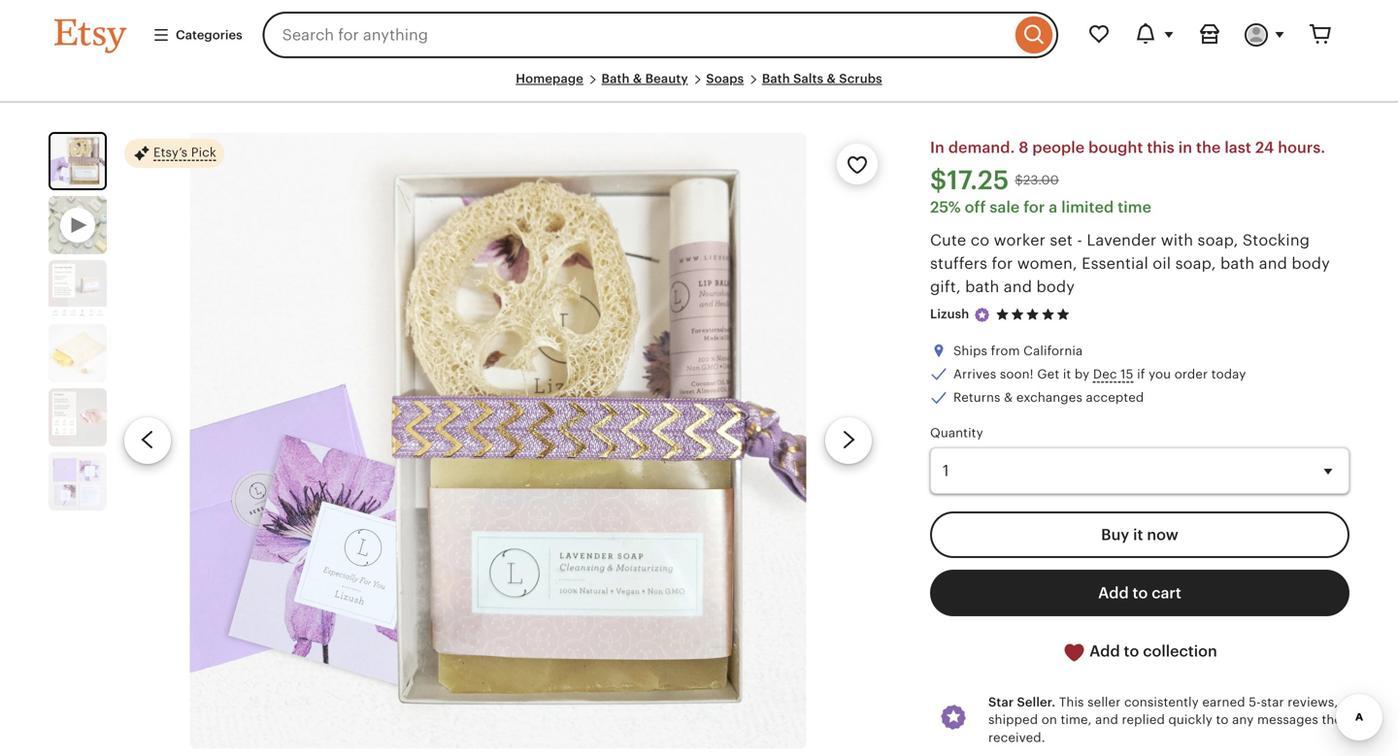 Task type: describe. For each thing, give the bounding box(es) containing it.
add to cart button
[[930, 570, 1350, 617]]

worker
[[994, 231, 1046, 249]]

bath & beauty
[[602, 71, 688, 86]]

quantity
[[930, 426, 983, 440]]

gift,
[[930, 278, 961, 295]]

to for cart
[[1133, 585, 1148, 602]]

ships from california
[[953, 344, 1083, 358]]

bath salts & scrubs link
[[762, 71, 882, 86]]

returns & exchanges accepted
[[953, 391, 1144, 405]]

bought
[[1089, 139, 1143, 157]]

soon! get
[[1000, 367, 1060, 382]]

0 vertical spatial body
[[1292, 255, 1330, 272]]

the
[[1196, 139, 1221, 157]]

dec
[[1093, 367, 1117, 382]]

1 horizontal spatial bath
[[1220, 255, 1255, 272]]

hours.
[[1278, 139, 1326, 157]]

oil
[[1153, 255, 1171, 272]]

star
[[1261, 695, 1284, 710]]

in demand. 8 people bought this in the last 24 hours.
[[930, 139, 1326, 157]]

buy it now button
[[930, 512, 1350, 558]]

sale
[[990, 198, 1020, 216]]

demand.
[[949, 139, 1015, 157]]

0 vertical spatial it
[[1063, 367, 1071, 382]]

soaps
[[706, 71, 744, 86]]

a
[[1049, 198, 1058, 216]]

and inside the this seller consistently earned 5-star reviews, shipped on time, and replied quickly to any messages they received.
[[1095, 713, 1119, 727]]

pick
[[191, 145, 216, 160]]

$17.25
[[930, 165, 1009, 195]]

for inside cute co worker set - lavender with soap, stocking stuffers for women, essential oil soap, bath and body gift, bath and body
[[992, 255, 1013, 272]]

& for bath
[[633, 71, 642, 86]]

cute co worker set lavender with soap stocking stuffers for image 5 image
[[49, 453, 107, 511]]

menu bar containing homepage
[[54, 70, 1344, 103]]

stocking
[[1243, 231, 1310, 249]]

women,
[[1017, 255, 1078, 272]]

cart
[[1152, 585, 1182, 602]]

cute co worker set lavender with soap stocking stuffers for image 4 image
[[49, 389, 107, 447]]

accepted
[[1086, 391, 1144, 405]]

beauty
[[645, 71, 688, 86]]

cute co worker set lavender with soap stocking stuffers for image 3 image
[[49, 324, 107, 383]]

time
[[1118, 198, 1152, 216]]

25%
[[930, 198, 961, 216]]

today
[[1211, 367, 1246, 382]]

people
[[1033, 139, 1085, 157]]

none search field inside categories 'banner'
[[263, 12, 1058, 58]]

off
[[965, 198, 986, 216]]

time,
[[1061, 713, 1092, 727]]

reviews,
[[1288, 695, 1338, 710]]

lizush link
[[930, 307, 969, 322]]

star
[[988, 695, 1014, 710]]

-
[[1077, 231, 1083, 249]]

& for returns
[[1004, 391, 1013, 405]]

categories
[[176, 28, 242, 42]]

this seller consistently earned 5-star reviews, shipped on time, and replied quickly to any messages they received.
[[988, 695, 1349, 745]]

this
[[1147, 139, 1175, 157]]

with
[[1161, 231, 1193, 249]]

earned
[[1202, 695, 1245, 710]]

from
[[991, 344, 1020, 358]]



Task type: locate. For each thing, give the bounding box(es) containing it.
lizush
[[930, 307, 969, 322]]

homepage link
[[516, 71, 584, 86]]

bath for bath & beauty
[[602, 71, 630, 86]]

1 vertical spatial body
[[1037, 278, 1075, 295]]

arrives soon! get it by dec 15 if you order today
[[953, 367, 1246, 382]]

0 vertical spatial to
[[1133, 585, 1148, 602]]

messages
[[1257, 713, 1318, 727]]

buy
[[1101, 526, 1129, 544]]

1 vertical spatial for
[[992, 255, 1013, 272]]

consistently
[[1124, 695, 1199, 710]]

star_seller image
[[973, 306, 991, 324]]

ships
[[953, 344, 988, 358]]

collection
[[1143, 643, 1217, 660]]

soap, right the with
[[1198, 231, 1238, 249]]

$17.25 $23.00
[[930, 165, 1059, 195]]

1 horizontal spatial for
[[1024, 198, 1045, 216]]

now
[[1147, 526, 1179, 544]]

star seller.
[[988, 695, 1056, 710]]

1 horizontal spatial and
[[1095, 713, 1119, 727]]

2 bath from the left
[[762, 71, 790, 86]]

& right salts
[[827, 71, 836, 86]]

cute co worker set - lavender with soap, stocking stuffers for women, essential oil soap, bath and body gift, bath and body image
[[190, 132, 806, 749], [50, 134, 105, 189], [49, 260, 107, 319]]

menu bar
[[54, 70, 1344, 103]]

add left cart
[[1098, 585, 1129, 602]]

0 vertical spatial bath
[[1220, 255, 1255, 272]]

0 horizontal spatial bath
[[965, 278, 1000, 295]]

0 horizontal spatial it
[[1063, 367, 1071, 382]]

cute
[[930, 231, 966, 249]]

by
[[1075, 367, 1090, 382]]

5-
[[1249, 695, 1261, 710]]

2 vertical spatial to
[[1216, 713, 1229, 727]]

to left cart
[[1133, 585, 1148, 602]]

0 vertical spatial for
[[1024, 198, 1045, 216]]

to inside button
[[1133, 585, 1148, 602]]

0 horizontal spatial body
[[1037, 278, 1075, 295]]

california
[[1024, 344, 1083, 358]]

1 vertical spatial add
[[1090, 643, 1120, 660]]

to for collection
[[1124, 643, 1139, 660]]

1 horizontal spatial it
[[1133, 526, 1143, 544]]

homepage
[[516, 71, 584, 86]]

soaps link
[[706, 71, 744, 86]]

etsy's
[[153, 145, 188, 160]]

2 horizontal spatial &
[[1004, 391, 1013, 405]]

bath salts & scrubs
[[762, 71, 882, 86]]

&
[[633, 71, 642, 86], [827, 71, 836, 86], [1004, 391, 1013, 405]]

& left beauty
[[633, 71, 642, 86]]

add to collection
[[1086, 643, 1217, 660]]

bath left salts
[[762, 71, 790, 86]]

salts
[[793, 71, 824, 86]]

replied
[[1122, 713, 1165, 727]]

it right buy
[[1133, 526, 1143, 544]]

to inside "button"
[[1124, 643, 1139, 660]]

1 horizontal spatial body
[[1292, 255, 1330, 272]]

body
[[1292, 255, 1330, 272], [1037, 278, 1075, 295]]

0 horizontal spatial for
[[992, 255, 1013, 272]]

None search field
[[263, 12, 1058, 58]]

shipped
[[988, 713, 1038, 727]]

categories button
[[138, 17, 257, 53]]

for
[[1024, 198, 1045, 216], [992, 255, 1013, 272]]

add for add to cart
[[1098, 585, 1129, 602]]

quickly
[[1169, 713, 1213, 727]]

on
[[1042, 713, 1057, 727]]

add up seller
[[1090, 643, 1120, 660]]

add inside "button"
[[1090, 643, 1120, 660]]

1 vertical spatial and
[[1004, 278, 1032, 295]]

0 horizontal spatial bath
[[602, 71, 630, 86]]

for down worker
[[992, 255, 1013, 272]]

exchanges
[[1016, 391, 1083, 405]]

cute co worker set - lavender with soap, stocking stuffers for women, essential oil soap, bath and body gift, bath and body
[[930, 231, 1330, 295]]

it left by
[[1063, 367, 1071, 382]]

0 vertical spatial and
[[1259, 255, 1288, 272]]

to down the earned on the right bottom of page
[[1216, 713, 1229, 727]]

1 horizontal spatial bath
[[762, 71, 790, 86]]

and down stocking
[[1259, 255, 1288, 272]]

bath
[[1220, 255, 1255, 272], [965, 278, 1000, 295]]

limited
[[1062, 198, 1114, 216]]

bath up star_seller icon
[[965, 278, 1000, 295]]

24
[[1255, 139, 1274, 157]]

body down women,
[[1037, 278, 1075, 295]]

categories banner
[[19, 0, 1379, 70]]

25% off sale for a limited time
[[930, 198, 1152, 216]]

bath for bath salts & scrubs
[[762, 71, 790, 86]]

last
[[1225, 139, 1252, 157]]

it inside the buy it now button
[[1133, 526, 1143, 544]]

8
[[1019, 139, 1029, 157]]

$23.00
[[1015, 173, 1059, 188]]

seller.
[[1017, 695, 1056, 710]]

order
[[1175, 367, 1208, 382]]

add for add to collection
[[1090, 643, 1120, 660]]

lavender
[[1087, 231, 1157, 249]]

set
[[1050, 231, 1073, 249]]

any
[[1232, 713, 1254, 727]]

essential
[[1082, 255, 1149, 272]]

& right returns
[[1004, 391, 1013, 405]]

you
[[1149, 367, 1171, 382]]

to left the "collection"
[[1124, 643, 1139, 660]]

add to collection button
[[930, 628, 1350, 676]]

and down women,
[[1004, 278, 1032, 295]]

1 horizontal spatial &
[[827, 71, 836, 86]]

etsy's pick button
[[124, 138, 224, 169]]

returns
[[953, 391, 1001, 405]]

1 vertical spatial to
[[1124, 643, 1139, 660]]

2 vertical spatial and
[[1095, 713, 1119, 727]]

0 vertical spatial soap,
[[1198, 231, 1238, 249]]

0 vertical spatial add
[[1098, 585, 1129, 602]]

add inside button
[[1098, 585, 1129, 602]]

1 vertical spatial it
[[1133, 526, 1143, 544]]

15
[[1121, 367, 1134, 382]]

seller
[[1088, 695, 1121, 710]]

scrubs
[[839, 71, 882, 86]]

0 horizontal spatial &
[[633, 71, 642, 86]]

1 vertical spatial bath
[[965, 278, 1000, 295]]

co
[[971, 231, 990, 249]]

if
[[1137, 367, 1145, 382]]

they
[[1322, 713, 1349, 727]]

2 horizontal spatial and
[[1259, 255, 1288, 272]]

and
[[1259, 255, 1288, 272], [1004, 278, 1032, 295], [1095, 713, 1119, 727]]

received.
[[988, 730, 1045, 745]]

bath down stocking
[[1220, 255, 1255, 272]]

bath
[[602, 71, 630, 86], [762, 71, 790, 86]]

add
[[1098, 585, 1129, 602], [1090, 643, 1120, 660]]

to inside the this seller consistently earned 5-star reviews, shipped on time, and replied quickly to any messages they received.
[[1216, 713, 1229, 727]]

stuffers
[[930, 255, 988, 272]]

this
[[1059, 695, 1084, 710]]

soap,
[[1198, 231, 1238, 249], [1175, 255, 1216, 272]]

1 vertical spatial soap,
[[1175, 255, 1216, 272]]

body down stocking
[[1292, 255, 1330, 272]]

for left "a"
[[1024, 198, 1045, 216]]

etsy's pick
[[153, 145, 216, 160]]

1 bath from the left
[[602, 71, 630, 86]]

bath & beauty link
[[602, 71, 688, 86]]

it
[[1063, 367, 1071, 382], [1133, 526, 1143, 544]]

in
[[930, 139, 945, 157]]

and down seller
[[1095, 713, 1119, 727]]

in
[[1178, 139, 1192, 157]]

bath down search for anything text box
[[602, 71, 630, 86]]

arrives
[[953, 367, 996, 382]]

soap, down the with
[[1175, 255, 1216, 272]]

add to cart
[[1098, 585, 1182, 602]]

0 horizontal spatial and
[[1004, 278, 1032, 295]]

Search for anything text field
[[263, 12, 1011, 58]]

buy it now
[[1101, 526, 1179, 544]]



Task type: vqa. For each thing, say whether or not it's contained in the screenshot.
TOO. on the bottom of the page
no



